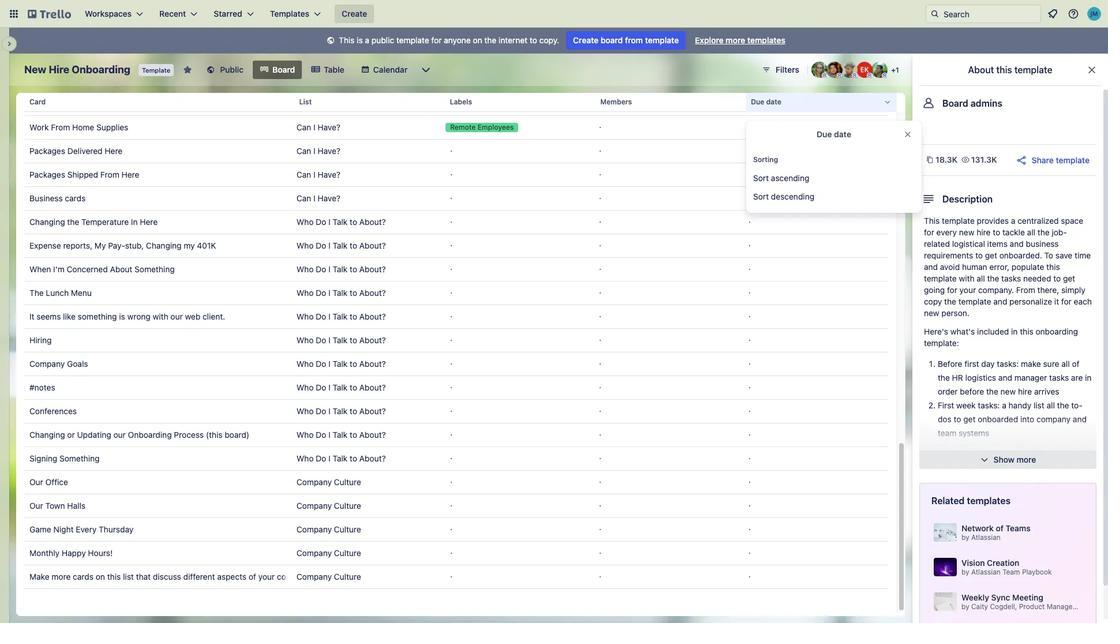 Task type: describe. For each thing, give the bounding box(es) containing it.
it seems like something is wrong with our web client. link
[[29, 305, 287, 328]]

make more cards on this list that discuss different aspects of your company's culture!
[[29, 572, 348, 582]]

town
[[45, 501, 65, 511]]

1 horizontal spatial get
[[985, 250, 997, 260]]

table containing can i have?
[[16, 0, 906, 616]]

1 vertical spatial tasks:
[[978, 401, 1000, 410]]

our town halls link
[[29, 495, 287, 518]]

have? inside row
[[318, 99, 340, 109]]

space
[[1061, 216, 1083, 226]]

recent
[[159, 9, 186, 18]]

who do i talk to about? for conferences
[[297, 406, 386, 416]]

all right sure
[[1062, 359, 1070, 369]]

131.3k
[[971, 155, 997, 164]]

1 horizontal spatial about
[[968, 65, 994, 75]]

requirements
[[924, 250, 973, 260]]

the left internet
[[484, 35, 496, 45]]

can i have? inside row
[[297, 99, 340, 109]]

to
[[1044, 250, 1053, 260]]

my
[[95, 241, 106, 250]]

expense reports, my pay-stub, changing my 401k link
[[29, 234, 287, 257]]

date inside due date "button"
[[766, 98, 781, 106]]

this inside this template provides a centralized space for every new hire to tackle all the job- related logistical items and business requirements to get onboarded. to save time and avoid human error, populate this template with all the tasks needed to get going for your company. from there, simply copy the template and personalize it for each new person.
[[1047, 262, 1060, 272]]

1 horizontal spatial due date
[[817, 129, 851, 139]]

customize views image
[[420, 64, 432, 76]]

list inside before first day tasks: make sure all of the hr logistics and manager tasks are in order before the new hire arrives first week tasks: a handy list all the to- dos to get onboarded into company and team systems who's who list: help the newbie orient themselves and learn all about the key people they'll encounter at work
[[1034, 401, 1045, 410]]

who for company goals
[[297, 359, 314, 369]]

by for network of teams
[[962, 533, 969, 542]]

meeting
[[1012, 593, 1043, 603]]

who for when i'm concerned about something
[[297, 264, 314, 274]]

do for changing or updating our onboarding process (this board)
[[316, 430, 326, 440]]

card button
[[25, 88, 295, 116]]

this member is an admin of this workspace. image for the ellie kulick (elliekulick2) image
[[867, 73, 872, 78]]

supplies
[[96, 122, 128, 132]]

5 can from the top
[[297, 193, 311, 203]]

pay-
[[108, 241, 125, 250]]

due date column header
[[746, 88, 897, 116]]

template inside button
[[1056, 155, 1090, 165]]

have? for home
[[318, 122, 340, 132]]

row containing make more cards on this list that discuss different aspects of your company's culture!
[[25, 565, 888, 589]]

row containing packages delivered here
[[25, 139, 888, 163]]

list inside make more cards on this list that discuss different aspects of your company's culture! link
[[123, 572, 134, 582]]

table
[[324, 65, 344, 74]]

color: green, title: "remote employees" element
[[446, 123, 518, 132]]

our for our office
[[29, 477, 43, 487]]

on inside row
[[96, 572, 105, 582]]

signing
[[29, 454, 57, 463]]

do for #notes
[[316, 383, 326, 392]]

going
[[924, 285, 945, 295]]

company culture for game night every thursday
[[297, 525, 361, 534]]

talk for expense reports, my pay-stub, changing my 401k
[[333, 241, 348, 250]]

for right "going"
[[947, 285, 957, 295]]

our office link
[[29, 471, 287, 494]]

about this template
[[968, 65, 1053, 75]]

monthly happy hours!
[[29, 548, 113, 558]]

who do i talk to about? for expense reports, my pay-stub, changing my 401k
[[297, 241, 386, 250]]

who for conferences
[[297, 406, 314, 416]]

new inside before first day tasks: make sure all of the hr logistics and manager tasks are in order before the new hire arrives first week tasks: a handy list all the to- dos to get onboarded into company and team systems who's who list: help the newbie orient themselves and learn all about the key people they'll encounter at work
[[1001, 387, 1016, 397]]

items
[[987, 239, 1008, 249]]

can i have? for here
[[297, 146, 340, 156]]

time
[[1075, 250, 1091, 260]]

company for game night every thursday
[[297, 525, 332, 534]]

culture for our office
[[334, 477, 361, 487]]

of inside network of teams by atlassian
[[996, 523, 1004, 533]]

who do i talk to about? for hiring
[[297, 335, 386, 345]]

make
[[29, 572, 49, 582]]

labels button
[[445, 88, 596, 116]]

about? for the lunch menu
[[359, 288, 386, 298]]

game
[[29, 525, 51, 534]]

sorting
[[753, 155, 778, 164]]

from
[[625, 35, 643, 45]]

do for signing something
[[316, 454, 326, 463]]

for up the related
[[924, 227, 934, 237]]

hr
[[952, 373, 963, 383]]

row containing card
[[25, 88, 897, 116]]

row containing monthly happy hours!
[[25, 541, 888, 566]]

#notes link
[[29, 376, 287, 399]]

row containing when i'm concerned about something
[[25, 257, 888, 282]]

row containing packages shipped from here
[[25, 163, 888, 187]]

all up the "company"
[[1047, 401, 1055, 410]]

1 vertical spatial get
[[1063, 274, 1075, 283]]

the left key at the bottom right of the page
[[1053, 456, 1065, 466]]

game night every thursday
[[29, 525, 133, 534]]

1 vertical spatial from
[[100, 170, 119, 180]]

row containing expense reports, my pay-stub, changing my 401k
[[25, 234, 888, 258]]

1 horizontal spatial new
[[959, 227, 975, 237]]

and left avoid
[[924, 262, 938, 272]]

0 vertical spatial tasks:
[[997, 359, 1019, 369]]

0 horizontal spatial a
[[365, 35, 369, 45]]

sm image
[[325, 35, 337, 47]]

can i have? row
[[25, 92, 888, 116]]

in inside before first day tasks: make sure all of the hr logistics and manager tasks are in order before the new hire arrives first week tasks: a handy list all the to- dos to get onboarded into company and team systems who's who list: help the newbie orient themselves and learn all about the key people they'll encounter at work
[[1085, 373, 1092, 383]]

and right "logistics"
[[998, 373, 1012, 383]]

lunch
[[46, 288, 69, 298]]

due date button
[[746, 88, 897, 116]]

in inside here's what's included in this onboarding template:
[[1011, 327, 1018, 336]]

office
[[45, 477, 68, 487]]

first
[[938, 401, 954, 410]]

do for the lunch menu
[[316, 288, 326, 298]]

the up business at right
[[1038, 227, 1050, 237]]

1 horizontal spatial templates
[[967, 496, 1011, 506]]

company culture for make more cards on this list that discuss different aspects of your company's culture!
[[297, 572, 361, 582]]

back to home image
[[28, 5, 71, 23]]

1 vertical spatial onboarding
[[128, 430, 172, 440]]

stub,
[[125, 241, 144, 250]]

from inside this template provides a centralized space for every new hire to tackle all the job- related logistical items and business requirements to get onboarded. to save time and avoid human error, populate this template with all the tasks needed to get going for your company. from there, simply copy the template and personalize it for each new person.
[[1016, 285, 1035, 295]]

#notes
[[29, 383, 55, 392]]

row containing company goals
[[25, 352, 888, 376]]

encounter
[[990, 470, 1028, 480]]

0 horizontal spatial your
[[258, 572, 275, 582]]

trello
[[1086, 603, 1104, 611]]

explore more templates
[[695, 35, 785, 45]]

company's
[[277, 572, 318, 582]]

goals
[[67, 359, 88, 369]]

list
[[299, 98, 312, 106]]

this down hours!
[[107, 572, 121, 582]]

all down the centralized at the top right of page
[[1027, 227, 1035, 237]]

arrives
[[1034, 387, 1059, 397]]

process
[[174, 430, 204, 440]]

the left to- at right bottom
[[1057, 401, 1069, 410]]

your inside this template provides a centralized space for every new hire to tackle all the job- related logistical items and business requirements to get onboarded. to save time and avoid human error, populate this template with all the tasks needed to get going for your company. from there, simply copy the template and personalize it for each new person.
[[960, 285, 976, 295]]

share
[[1032, 155, 1054, 165]]

share template button
[[1016, 154, 1090, 166]]

explore more templates link
[[688, 31, 792, 50]]

1 vertical spatial is
[[119, 312, 125, 321]]

row containing hiring
[[25, 328, 888, 353]]

company culture for our office
[[297, 477, 361, 487]]

for right it
[[1061, 297, 1072, 306]]

about? for expense reports, my pay-stub, changing my 401k
[[359, 241, 386, 250]]

halls
[[67, 501, 85, 511]]

do for hiring
[[316, 335, 326, 345]]

about? for #notes
[[359, 383, 386, 392]]

do for it seems like something is wrong with our web client.
[[316, 312, 326, 321]]

row containing conferences
[[25, 399, 888, 424]]

packages for packages shipped from here
[[29, 170, 65, 180]]

changing for temperature
[[29, 217, 65, 227]]

atlassian inside network of teams by atlassian
[[971, 533, 1001, 542]]

human
[[962, 262, 987, 272]]

culture for make more cards on this list that discuss different aspects of your company's culture!
[[334, 572, 361, 582]]

who do i talk to about? for it seems like something is wrong with our web client.
[[297, 312, 386, 321]]

sync
[[991, 593, 1010, 603]]

about? for it seems like something is wrong with our web client.
[[359, 312, 386, 321]]

centralized
[[1018, 216, 1059, 226]]

all right learn
[[1019, 456, 1028, 466]]

more for explore
[[726, 35, 745, 45]]

our for our town halls
[[29, 501, 43, 511]]

description
[[943, 194, 993, 204]]

create for create board from template
[[573, 35, 599, 45]]

tasks inside this template provides a centralized space for every new hire to tackle all the job- related logistical items and business requirements to get onboarded. to save time and avoid human error, populate this template with all the tasks needed to get going for your company. from there, simply copy the template and personalize it for each new person.
[[1001, 274, 1021, 283]]

who for the lunch menu
[[297, 288, 314, 298]]

members
[[600, 98, 632, 106]]

it
[[1054, 297, 1059, 306]]

who for it seems like something is wrong with our web client.
[[297, 312, 314, 321]]

people
[[938, 470, 963, 480]]

work from home supplies
[[29, 122, 128, 132]]

this member is an admin of this workspace. image for andre gorte (andregorte) image
[[837, 73, 842, 78]]

business cards
[[29, 193, 86, 203]]

orient
[[1059, 442, 1081, 452]]

the lunch menu link
[[29, 282, 287, 305]]

about? for company goals
[[359, 359, 386, 369]]

order
[[938, 387, 958, 397]]

themselves
[[938, 456, 980, 466]]

0 horizontal spatial our
[[113, 430, 126, 440]]

and down the tackle
[[1010, 239, 1024, 249]]

who do i talk to about? for changing or updating our onboarding process (this board)
[[297, 430, 386, 440]]

recent button
[[152, 5, 204, 23]]

included
[[977, 327, 1009, 336]]

0 notifications image
[[1046, 7, 1060, 21]]

talk for conferences
[[333, 406, 348, 416]]

star or unstar board image
[[183, 65, 192, 74]]

1 vertical spatial cards
[[73, 572, 94, 582]]

can for from
[[297, 170, 311, 180]]

can for home
[[297, 122, 311, 132]]

this up admins
[[996, 65, 1012, 75]]

create for create
[[342, 9, 367, 18]]

to inside before first day tasks: make sure all of the hr logistics and manager tasks are in order before the new hire arrives first week tasks: a handy list all the to- dos to get onboarded into company and team systems who's who list: help the newbie orient themselves and learn all about the key people they'll encounter at work
[[954, 414, 961, 424]]

signing something
[[29, 454, 100, 463]]

it
[[29, 312, 34, 321]]

remote employees
[[450, 123, 514, 132]]

0 vertical spatial on
[[473, 35, 482, 45]]

who do i talk to about? for company goals
[[297, 359, 386, 369]]

changing or updating our onboarding process (this board) link
[[29, 424, 287, 447]]

talk for it seems like something is wrong with our web client.
[[333, 312, 348, 321]]

this member is an admin of this workspace. image for amy freiderson (amyfreiderson) icon at the right top
[[822, 73, 827, 78]]

different
[[183, 572, 215, 582]]

ellie kulick (elliekulick2) image
[[857, 62, 873, 78]]

401k
[[197, 241, 216, 250]]

onboarding inside board name text field
[[72, 63, 130, 76]]

the inside row
[[67, 217, 79, 227]]

i inside row
[[313, 99, 315, 109]]

company goals
[[29, 359, 88, 369]]

new
[[24, 63, 46, 76]]

conferences link
[[29, 400, 287, 423]]

by for weekly sync meeting
[[962, 603, 969, 611]]

who inside before first day tasks: make sure all of the hr logistics and manager tasks are in order before the new hire arrives first week tasks: a handy list all the to- dos to get onboarded into company and team systems who's who list: help the newbie orient themselves and learn all about the key people they'll encounter at work
[[963, 442, 980, 452]]

+
[[891, 66, 896, 74]]

have? for from
[[318, 170, 340, 180]]

explore
[[695, 35, 724, 45]]

chris temperson (christemperson) image
[[842, 62, 858, 78]]

row containing the lunch menu
[[25, 281, 888, 305]]

and down company.
[[994, 297, 1007, 306]]

hire
[[49, 63, 69, 76]]

row containing our office
[[25, 470, 888, 495]]

1 horizontal spatial due
[[817, 129, 832, 139]]

culture for monthly happy hours!
[[334, 548, 361, 558]]

our town halls
[[29, 501, 85, 511]]

packages for packages delivered here
[[29, 146, 65, 156]]

work
[[29, 122, 49, 132]]

show more
[[994, 455, 1036, 465]]

more for make
[[52, 572, 71, 582]]

0 horizontal spatial new
[[924, 308, 939, 318]]

open information menu image
[[1068, 8, 1079, 20]]

company.
[[978, 285, 1014, 295]]

row containing game night every thursday
[[25, 518, 888, 542]]

can i have? for from
[[297, 170, 340, 180]]

templates button
[[263, 5, 328, 23]]

day
[[981, 359, 995, 369]]

create board from template link
[[566, 31, 686, 50]]

row containing changing or updating our onboarding process (this board)
[[25, 423, 888, 447]]



Task type: vqa. For each thing, say whether or not it's contained in the screenshot.
About inside the 'ROW'
yes



Task type: locate. For each thing, give the bounding box(es) containing it.
of left teams
[[996, 523, 1004, 533]]

Board name text field
[[18, 61, 136, 79]]

3 do from the top
[[316, 264, 326, 274]]

tasks: up the onboarded
[[978, 401, 1000, 410]]

cards down happy
[[73, 572, 94, 582]]

is left public
[[357, 35, 363, 45]]

something down or
[[59, 454, 100, 463]]

0 vertical spatial get
[[985, 250, 997, 260]]

changing down changing the temperature in here link at top
[[146, 241, 182, 250]]

from up 'personalize'
[[1016, 285, 1035, 295]]

3 can from the top
[[297, 146, 311, 156]]

our left 'web'
[[170, 312, 183, 321]]

1 vertical spatial on
[[96, 572, 105, 582]]

all down human at the top right of the page
[[977, 274, 985, 283]]

1 vertical spatial here
[[122, 170, 139, 180]]

3 about? from the top
[[359, 264, 386, 274]]

0 horizontal spatial date
[[766, 98, 781, 106]]

here down packages delivered here link
[[122, 170, 139, 180]]

this for this template provides a centralized space for every new hire to tackle all the job- related logistical items and business requirements to get onboarded. to save time and avoid human error, populate this template with all the tasks needed to get going for your company. from there, simply copy the template and personalize it for each new person.
[[924, 216, 940, 226]]

11 do from the top
[[316, 454, 326, 463]]

a
[[365, 35, 369, 45], [1011, 216, 1016, 226], [1002, 401, 1006, 410]]

row containing changing the temperature in here
[[25, 210, 888, 234]]

create board from template
[[573, 35, 679, 45]]

business
[[29, 193, 63, 203]]

culture for game night every thursday
[[334, 525, 361, 534]]

0 horizontal spatial more
[[52, 572, 71, 582]]

ascending
[[771, 173, 809, 183]]

1 vertical spatial our
[[29, 501, 43, 511]]

who do i talk to about? for when i'm concerned about something
[[297, 264, 386, 274]]

sort for sort descending
[[753, 192, 769, 201]]

our right updating
[[113, 430, 126, 440]]

cards down shipped
[[65, 193, 86, 203]]

0 horizontal spatial this
[[339, 35, 355, 45]]

template
[[142, 66, 170, 74]]

tasks down sure
[[1049, 373, 1069, 383]]

from right the work on the top left of the page
[[51, 122, 70, 132]]

1 row from the top
[[25, 88, 897, 116]]

0 horizontal spatial is
[[119, 312, 125, 321]]

our left town
[[29, 501, 43, 511]]

team
[[938, 428, 957, 438]]

1 do from the top
[[316, 217, 326, 227]]

6 row from the top
[[25, 210, 888, 234]]

1 culture from the top
[[334, 477, 361, 487]]

1 vertical spatial something
[[59, 454, 100, 463]]

sort for sort ascending
[[753, 173, 769, 183]]

4 company culture from the top
[[297, 548, 361, 558]]

related
[[924, 239, 950, 249]]

by inside the weekly sync meeting by caity cogdell, product manager @ trello
[[962, 603, 969, 611]]

3 have? from the top
[[318, 146, 340, 156]]

0 vertical spatial our
[[170, 312, 183, 321]]

3 company culture from the top
[[297, 525, 361, 534]]

0 horizontal spatial on
[[96, 572, 105, 582]]

1 vertical spatial with
[[153, 312, 168, 321]]

get inside before first day tasks: make sure all of the hr logistics and manager tasks are in order before the new hire arrives first week tasks: a handy list all the to- dos to get onboarded into company and team systems who's who list: help the newbie orient themselves and learn all about the key people they'll encounter at work
[[963, 414, 976, 424]]

Search field
[[940, 5, 1041, 23]]

0 vertical spatial atlassian
[[971, 533, 1001, 542]]

sort
[[753, 173, 769, 183], [753, 192, 769, 201]]

20 row from the top
[[25, 541, 888, 566]]

andre gorte (andregorte) image
[[827, 62, 843, 78]]

row
[[25, 88, 897, 116], [25, 115, 888, 140], [25, 139, 888, 163], [25, 163, 888, 187], [25, 186, 888, 211], [25, 210, 888, 234], [25, 234, 888, 258], [25, 257, 888, 282], [25, 281, 888, 305], [25, 305, 888, 329], [25, 328, 888, 353], [25, 352, 888, 376], [25, 376, 888, 400], [25, 399, 888, 424], [25, 423, 888, 447], [25, 447, 888, 471], [25, 470, 888, 495], [25, 494, 888, 518], [25, 518, 888, 542], [25, 541, 888, 566], [25, 565, 888, 589]]

board for board admins
[[943, 98, 968, 109]]

from
[[51, 122, 70, 132], [100, 170, 119, 180], [1016, 285, 1035, 295]]

with right wrong
[[153, 312, 168, 321]]

2 packages from the top
[[29, 170, 65, 180]]

2 horizontal spatial new
[[1001, 387, 1016, 397]]

packages up business
[[29, 170, 65, 180]]

due inside due date "button"
[[751, 98, 764, 106]]

1 vertical spatial tasks
[[1049, 373, 1069, 383]]

get up simply
[[1063, 274, 1075, 283]]

company for our town halls
[[297, 501, 332, 511]]

6 about? from the top
[[359, 335, 386, 345]]

14 row from the top
[[25, 399, 888, 424]]

1 by from the top
[[962, 533, 969, 542]]

do for changing the temperature in here
[[316, 217, 326, 227]]

2 talk from the top
[[333, 241, 348, 250]]

by up the vision
[[962, 533, 969, 542]]

team
[[1003, 568, 1020, 577]]

1 vertical spatial sort
[[753, 192, 769, 201]]

1 vertical spatial by
[[962, 568, 969, 577]]

9 who do i talk to about? from the top
[[297, 406, 386, 416]]

list down 'arrives'
[[1034, 401, 1045, 410]]

templates down the they'll
[[967, 496, 1011, 506]]

3 this member is an admin of this workspace. image from the left
[[867, 73, 872, 78]]

onboarding down conferences link
[[128, 430, 172, 440]]

15 row from the top
[[25, 423, 888, 447]]

this is a public template for anyone on the internet to copy.
[[339, 35, 559, 45]]

1 horizontal spatial this member is an admin of this workspace. image
[[837, 73, 842, 78]]

18 row from the top
[[25, 494, 888, 518]]

4 who do i talk to about? from the top
[[297, 288, 386, 298]]

about? for when i'm concerned about something
[[359, 264, 386, 274]]

who's
[[938, 442, 961, 452]]

hire down "provides"
[[977, 227, 991, 237]]

copy.
[[539, 35, 559, 45]]

10 do from the top
[[316, 430, 326, 440]]

11 talk from the top
[[333, 454, 348, 463]]

hire inside before first day tasks: make sure all of the hr logistics and manager tasks are in order before the new hire arrives first week tasks: a handy list all the to- dos to get onboarded into company and team systems who's who list: help the newbie orient themselves and learn all about the key people they'll encounter at work
[[1018, 387, 1032, 397]]

0 horizontal spatial due date
[[751, 98, 781, 106]]

1 can from the top
[[297, 99, 311, 109]]

search image
[[930, 9, 940, 18]]

about? for hiring
[[359, 335, 386, 345]]

who do i talk to about? for #notes
[[297, 383, 386, 392]]

0 vertical spatial in
[[1011, 327, 1018, 336]]

1 talk from the top
[[333, 217, 348, 227]]

who do i talk to about? for changing the temperature in here
[[297, 217, 386, 227]]

2 horizontal spatial a
[[1011, 216, 1016, 226]]

16 row from the top
[[25, 447, 888, 471]]

4 can i have? from the top
[[297, 170, 340, 180]]

date
[[766, 98, 781, 106], [834, 129, 851, 139]]

talk for #notes
[[333, 383, 348, 392]]

can
[[297, 99, 311, 109], [297, 122, 311, 132], [297, 146, 311, 156], [297, 170, 311, 180], [297, 193, 311, 203]]

2 vertical spatial changing
[[29, 430, 65, 440]]

business
[[1026, 239, 1059, 249]]

this inside here's what's included in this onboarding template:
[[1020, 327, 1034, 336]]

by
[[962, 533, 969, 542], [962, 568, 969, 577], [962, 603, 969, 611]]

can inside row
[[297, 99, 311, 109]]

1 vertical spatial changing
[[146, 241, 182, 250]]

1 our from the top
[[29, 477, 43, 487]]

the up company.
[[987, 274, 999, 283]]

this member is an admin of this workspace. image left chris temperson (christemperson) image
[[822, 73, 827, 78]]

0 horizontal spatial create
[[342, 9, 367, 18]]

have? for here
[[318, 146, 340, 156]]

and down to- at right bottom
[[1073, 414, 1087, 424]]

learn
[[999, 456, 1017, 466]]

our left office
[[29, 477, 43, 487]]

about? for changing or updating our onboarding process (this board)
[[359, 430, 386, 440]]

7 do from the top
[[316, 359, 326, 369]]

5 culture from the top
[[334, 572, 361, 582]]

2 this member is an admin of this workspace. image from the left
[[837, 73, 842, 78]]

home
[[72, 122, 94, 132]]

of up the are
[[1072, 359, 1080, 369]]

talk for hiring
[[333, 335, 348, 345]]

1 atlassian from the top
[[971, 533, 1001, 542]]

0 horizontal spatial something
[[59, 454, 100, 463]]

2 vertical spatial get
[[963, 414, 976, 424]]

0 vertical spatial here
[[105, 146, 123, 156]]

1 vertical spatial a
[[1011, 216, 1016, 226]]

what's
[[951, 327, 975, 336]]

talk for signing something
[[333, 454, 348, 463]]

to-
[[1071, 401, 1083, 410]]

remote
[[450, 123, 476, 132]]

11 about? from the top
[[359, 454, 386, 463]]

9 talk from the top
[[333, 406, 348, 416]]

about? for changing the temperature in here
[[359, 217, 386, 227]]

tasks down the error,
[[1001, 274, 1021, 283]]

this right sm icon on the left of page
[[339, 35, 355, 45]]

do for conferences
[[316, 406, 326, 416]]

2 horizontal spatial from
[[1016, 285, 1035, 295]]

this member is an admin of this workspace. image right chris temperson (christemperson) image
[[867, 73, 872, 78]]

0 vertical spatial packages
[[29, 146, 65, 156]]

2 have? from the top
[[318, 122, 340, 132]]

templates up filters button
[[747, 35, 785, 45]]

tasks: right day
[[997, 359, 1019, 369]]

this member is an admin of this workspace. image
[[822, 73, 827, 78], [837, 73, 842, 78], [867, 73, 872, 78]]

expense
[[29, 241, 61, 250]]

2 our from the top
[[29, 501, 43, 511]]

culture for our town halls
[[334, 501, 361, 511]]

caity
[[971, 603, 988, 611]]

sure
[[1043, 359, 1059, 369]]

0 vertical spatial from
[[51, 122, 70, 132]]

who
[[297, 217, 314, 227], [297, 241, 314, 250], [297, 264, 314, 274], [297, 288, 314, 298], [297, 312, 314, 321], [297, 335, 314, 345], [297, 359, 314, 369], [297, 383, 314, 392], [297, 406, 314, 416], [297, 430, 314, 440], [963, 442, 980, 452], [297, 454, 314, 463]]

10 about? from the top
[[359, 430, 386, 440]]

company culture for monthly happy hours!
[[297, 548, 361, 558]]

board left table link
[[272, 65, 295, 74]]

2 about? from the top
[[359, 241, 386, 250]]

1 horizontal spatial this member is an admin of this workspace. image
[[882, 73, 887, 78]]

anyone
[[444, 35, 471, 45]]

who for #notes
[[297, 383, 314, 392]]

who for signing something
[[297, 454, 314, 463]]

more for show
[[1017, 455, 1036, 465]]

do for company goals
[[316, 359, 326, 369]]

is
[[357, 35, 363, 45], [119, 312, 125, 321]]

about inside when i'm concerned about something link
[[110, 264, 132, 274]]

who for changing the temperature in here
[[297, 217, 314, 227]]

1 vertical spatial board
[[943, 98, 968, 109]]

2 sort from the top
[[753, 192, 769, 201]]

6 talk from the top
[[333, 335, 348, 345]]

here
[[105, 146, 123, 156], [122, 170, 139, 180], [140, 217, 158, 227]]

7 talk from the top
[[333, 359, 348, 369]]

1 vertical spatial templates
[[967, 496, 1011, 506]]

2 who do i talk to about? from the top
[[297, 241, 386, 250]]

hire up handy
[[1018, 387, 1032, 397]]

2 vertical spatial here
[[140, 217, 158, 227]]

row containing our town halls
[[25, 494, 888, 518]]

2 vertical spatial a
[[1002, 401, 1006, 410]]

1 vertical spatial more
[[1017, 455, 1036, 465]]

3 can i have? from the top
[[297, 146, 340, 156]]

0 horizontal spatial of
[[249, 572, 256, 582]]

save
[[1056, 250, 1073, 260]]

at
[[1030, 470, 1037, 480]]

changing the temperature in here link
[[29, 211, 287, 234]]

1 horizontal spatial our
[[170, 312, 183, 321]]

this template provides a centralized space for every new hire to tackle all the job- related logistical items and business requirements to get onboarded. to save time and avoid human error, populate this template with all the tasks needed to get going for your company. from there, simply copy the template and personalize it for each new person.
[[924, 216, 1092, 318]]

1 can i have? from the top
[[297, 99, 340, 109]]

a up the onboarded
[[1002, 401, 1006, 410]]

3 row from the top
[[25, 139, 888, 163]]

0 vertical spatial board
[[272, 65, 295, 74]]

1 vertical spatial hire
[[1018, 387, 1032, 397]]

new up handy
[[1001, 387, 1016, 397]]

changing inside expense reports, my pay-stub, changing my 401k link
[[146, 241, 182, 250]]

more up at
[[1017, 455, 1036, 465]]

in right the are
[[1085, 373, 1092, 383]]

of inside before first day tasks: make sure all of the hr logistics and manager tasks are in order before the new hire arrives first week tasks: a handy list all the to- dos to get onboarded into company and team systems who's who list: help the newbie orient themselves and learn all about the key people they'll encounter at work
[[1072, 359, 1080, 369]]

board)
[[225, 430, 249, 440]]

and down list:
[[983, 456, 996, 466]]

person.
[[942, 308, 970, 318]]

1 horizontal spatial something
[[135, 264, 175, 274]]

due down filters button
[[751, 98, 764, 106]]

updating
[[77, 430, 111, 440]]

1 vertical spatial due
[[817, 129, 832, 139]]

amy freiderson (amyfreiderson) image
[[812, 62, 828, 78]]

create inside button
[[342, 9, 367, 18]]

5 about? from the top
[[359, 312, 386, 321]]

changing inside changing or updating our onboarding process (this board) link
[[29, 430, 65, 440]]

1 horizontal spatial on
[[473, 35, 482, 45]]

create button
[[335, 5, 374, 23]]

from right shipped
[[100, 170, 119, 180]]

shipped
[[67, 170, 98, 180]]

a inside this template provides a centralized space for every new hire to tackle all the job- related logistical items and business requirements to get onboarded. to save time and avoid human error, populate this template with all the tasks needed to get going for your company. from there, simply copy the template and personalize it for each new person.
[[1011, 216, 1016, 226]]

tasks inside before first day tasks: make sure all of the hr logistics and manager tasks are in order before the new hire arrives first week tasks: a handy list all the to- dos to get onboarded into company and team systems who's who list: help the newbie orient themselves and learn all about the key people they'll encounter at work
[[1049, 373, 1069, 383]]

5 can i have? from the top
[[297, 193, 340, 203]]

sort down sorting
[[753, 173, 769, 183]]

new down copy
[[924, 308, 939, 318]]

by left caity on the right bottom of the page
[[962, 603, 969, 611]]

something down expense reports, my pay-stub, changing my 401k link
[[135, 264, 175, 274]]

the up person.
[[944, 297, 956, 306]]

0 vertical spatial new
[[959, 227, 975, 237]]

changing or updating our onboarding process (this board)
[[29, 430, 249, 440]]

8 do from the top
[[316, 383, 326, 392]]

with inside this template provides a centralized space for every new hire to tackle all the job- related logistical items and business requirements to get onboarded. to save time and avoid human error, populate this template with all the tasks needed to get going for your company. from there, simply copy the template and personalize it for each new person.
[[959, 274, 975, 283]]

4 about? from the top
[[359, 288, 386, 298]]

on right anyone
[[473, 35, 482, 45]]

members button
[[596, 88, 746, 116]]

1 vertical spatial date
[[834, 129, 851, 139]]

have?
[[318, 99, 340, 109], [318, 122, 340, 132], [318, 146, 340, 156], [318, 170, 340, 180], [318, 193, 340, 203]]

1 this member is an admin of this workspace. image from the left
[[822, 73, 827, 78]]

priscilla parjet (priscillaparjet) image
[[872, 62, 888, 78]]

1 who do i talk to about? from the top
[[297, 217, 386, 227]]

this member is an admin of this workspace. image left "+"
[[882, 73, 887, 78]]

jeremy miller (jeremymiller198) image
[[1087, 7, 1101, 21]]

sort ascending
[[753, 173, 809, 183]]

more right explore on the right top
[[726, 35, 745, 45]]

show more button
[[919, 451, 1097, 469]]

1 sort from the top
[[753, 173, 769, 183]]

the left hr
[[938, 373, 950, 383]]

0 horizontal spatial list
[[123, 572, 134, 582]]

handy
[[1009, 401, 1032, 410]]

11 row from the top
[[25, 328, 888, 353]]

talk for changing the temperature in here
[[333, 217, 348, 227]]

3 who do i talk to about? from the top
[[297, 264, 386, 274]]

before first day tasks: make sure all of the hr logistics and manager tasks are in order before the new hire arrives first week tasks: a handy list all the to- dos to get onboarded into company and team systems who's who list: help the newbie orient themselves and learn all about the key people they'll encounter at work
[[938, 359, 1092, 480]]

like
[[63, 312, 76, 321]]

this member is an admin of this workspace. image right amy freiderson (amyfreiderson) icon at the right top
[[837, 73, 842, 78]]

changing left or
[[29, 430, 65, 440]]

18.3k
[[936, 155, 958, 164]]

talk for changing or updating our onboarding process (this board)
[[333, 430, 348, 440]]

about down expense reports, my pay-stub, changing my 401k
[[110, 264, 132, 274]]

when i'm concerned about something
[[29, 264, 175, 274]]

2 culture from the top
[[334, 501, 361, 511]]

vision creation by atlassian team playbook
[[962, 558, 1052, 577]]

2 horizontal spatial get
[[1063, 274, 1075, 283]]

1 horizontal spatial more
[[726, 35, 745, 45]]

a inside before first day tasks: make sure all of the hr logistics and manager tasks are in order before the new hire arrives first week tasks: a handy list all the to- dos to get onboarded into company and team systems who's who list: help the newbie orient themselves and learn all about the key people they'll encounter at work
[[1002, 401, 1006, 410]]

1 about? from the top
[[359, 217, 386, 227]]

for left anyone
[[431, 35, 442, 45]]

your left company's
[[258, 572, 275, 582]]

0 vertical spatial something
[[135, 264, 175, 274]]

1 horizontal spatial with
[[959, 274, 975, 283]]

this for this is a public template for anyone on the internet to copy.
[[339, 35, 355, 45]]

5 company culture from the top
[[297, 572, 361, 582]]

due date down due date "button"
[[817, 129, 851, 139]]

0 vertical spatial a
[[365, 35, 369, 45]]

0 vertical spatial is
[[357, 35, 363, 45]]

1 vertical spatial new
[[924, 308, 939, 318]]

date down due date "button"
[[834, 129, 851, 139]]

1 horizontal spatial is
[[357, 35, 363, 45]]

row containing business cards
[[25, 186, 888, 211]]

4 culture from the top
[[334, 548, 361, 558]]

more right make
[[52, 572, 71, 582]]

8 talk from the top
[[333, 383, 348, 392]]

this member is an admin of this workspace. image
[[852, 73, 857, 78], [882, 73, 887, 78]]

2 row from the top
[[25, 115, 888, 140]]

1 company culture from the top
[[297, 477, 361, 487]]

1 vertical spatial about
[[110, 264, 132, 274]]

1 packages from the top
[[29, 146, 65, 156]]

our
[[29, 477, 43, 487], [29, 501, 43, 511]]

company for monthly happy hours!
[[297, 548, 332, 558]]

this up every
[[924, 216, 940, 226]]

4 can from the top
[[297, 170, 311, 180]]

can for here
[[297, 146, 311, 156]]

10 who do i talk to about? from the top
[[297, 430, 386, 440]]

0 vertical spatial cards
[[65, 193, 86, 203]]

here right in
[[140, 217, 158, 227]]

0 vertical spatial your
[[960, 285, 976, 295]]

1 vertical spatial this
[[924, 216, 940, 226]]

1 horizontal spatial this
[[924, 216, 940, 226]]

of
[[1072, 359, 1080, 369], [996, 523, 1004, 533], [249, 572, 256, 582]]

get down the items
[[985, 250, 997, 260]]

date down filters button
[[766, 98, 781, 106]]

due down due date "button"
[[817, 129, 832, 139]]

populate
[[1012, 262, 1044, 272]]

company culture for our town halls
[[297, 501, 361, 511]]

2 can i have? from the top
[[297, 122, 340, 132]]

5 who do i talk to about? from the top
[[297, 312, 386, 321]]

get down week
[[963, 414, 976, 424]]

simply
[[1061, 285, 1086, 295]]

1 vertical spatial atlassian
[[971, 568, 1001, 577]]

9 about? from the top
[[359, 406, 386, 416]]

7 about? from the top
[[359, 359, 386, 369]]

2 horizontal spatial this member is an admin of this workspace. image
[[867, 73, 872, 78]]

1 vertical spatial list
[[123, 572, 134, 582]]

7 who do i talk to about? from the top
[[297, 359, 386, 369]]

0 vertical spatial more
[[726, 35, 745, 45]]

list left 'that'
[[123, 572, 134, 582]]

atlassian inside vision creation by atlassian team playbook
[[971, 568, 1001, 577]]

i
[[313, 99, 315, 109], [313, 122, 315, 132], [313, 146, 315, 156], [313, 170, 315, 180], [313, 193, 315, 203], [328, 217, 331, 227], [328, 241, 331, 250], [328, 264, 331, 274], [328, 288, 331, 298], [328, 312, 331, 321], [328, 335, 331, 345], [328, 359, 331, 369], [328, 383, 331, 392], [328, 406, 331, 416], [328, 430, 331, 440], [328, 454, 331, 463]]

dos
[[938, 414, 952, 424]]

changing inside changing the temperature in here link
[[29, 217, 65, 227]]

2 horizontal spatial of
[[1072, 359, 1080, 369]]

2 company culture from the top
[[297, 501, 361, 511]]

talk for the lunch menu
[[333, 288, 348, 298]]

key
[[1068, 456, 1080, 466]]

0 horizontal spatial due
[[751, 98, 764, 106]]

your down human at the top right of the page
[[960, 285, 976, 295]]

17 row from the top
[[25, 470, 888, 495]]

cards
[[65, 193, 86, 203], [73, 572, 94, 582]]

row containing signing something
[[25, 447, 888, 471]]

6 who do i talk to about? from the top
[[297, 335, 386, 345]]

the lunch menu
[[29, 288, 92, 298]]

19 row from the top
[[25, 518, 888, 542]]

board admins
[[943, 98, 1003, 109]]

row containing it seems like something is wrong with our web client.
[[25, 305, 888, 329]]

the down "logistics"
[[986, 387, 998, 397]]

9 row from the top
[[25, 281, 888, 305]]

packages down the work on the top left of the page
[[29, 146, 65, 156]]

21 row from the top
[[25, 565, 888, 589]]

tasks
[[1001, 274, 1021, 283], [1049, 373, 1069, 383]]

here down supplies
[[105, 146, 123, 156]]

talk for when i'm concerned about something
[[333, 264, 348, 274]]

sort descending
[[753, 192, 814, 201]]

by inside network of teams by atlassian
[[962, 533, 969, 542]]

talk for company goals
[[333, 359, 348, 369]]

are
[[1071, 373, 1083, 383]]

12 row from the top
[[25, 352, 888, 376]]

this member is an admin of this workspace. image for chris temperson (christemperson) image
[[852, 73, 857, 78]]

here's what's included in this onboarding template:
[[924, 327, 1078, 348]]

0 horizontal spatial get
[[963, 414, 976, 424]]

2 vertical spatial from
[[1016, 285, 1035, 295]]

0 horizontal spatial from
[[51, 122, 70, 132]]

atlassian up the vision
[[971, 533, 1001, 542]]

the up show more at the bottom right of the page
[[1016, 442, 1028, 452]]

who for expense reports, my pay-stub, changing my 401k
[[297, 241, 314, 250]]

who for changing or updating our onboarding process (this board)
[[297, 430, 314, 440]]

sort down "sort ascending"
[[753, 192, 769, 201]]

0 vertical spatial this
[[339, 35, 355, 45]]

on
[[473, 35, 482, 45], [96, 572, 105, 582]]

13 row from the top
[[25, 376, 888, 400]]

4 do from the top
[[316, 288, 326, 298]]

error,
[[990, 262, 1010, 272]]

with inside row
[[153, 312, 168, 321]]

in right included
[[1011, 327, 1018, 336]]

with down human at the top right of the page
[[959, 274, 975, 283]]

this inside this template provides a centralized space for every new hire to tackle all the job- related logistical items and business requirements to get onboarded. to save time and avoid human error, populate this template with all the tasks needed to get going for your company. from there, simply copy the template and personalize it for each new person.
[[924, 216, 940, 226]]

4 talk from the top
[[333, 288, 348, 298]]

0 vertical spatial list
[[1034, 401, 1045, 410]]

0 horizontal spatial this member is an admin of this workspace. image
[[852, 73, 857, 78]]

due date down filters button
[[751, 98, 781, 106]]

copy
[[924, 297, 942, 306]]

7 row from the top
[[25, 234, 888, 258]]

weekly
[[962, 593, 989, 603]]

2 by from the top
[[962, 568, 969, 577]]

8 row from the top
[[25, 257, 888, 282]]

due date inside due date "button"
[[751, 98, 781, 106]]

do for expense reports, my pay-stub, changing my 401k
[[316, 241, 326, 250]]

3 talk from the top
[[333, 264, 348, 274]]

on down hours!
[[96, 572, 105, 582]]

tackle
[[1003, 227, 1025, 237]]

is left wrong
[[119, 312, 125, 321]]

or
[[67, 430, 75, 440]]

1 vertical spatial due date
[[817, 129, 851, 139]]

this member is an admin of this workspace. image right andre gorte (andregorte) image
[[852, 73, 857, 78]]

wrong
[[127, 312, 151, 321]]

who do i talk to about?
[[297, 217, 386, 227], [297, 241, 386, 250], [297, 264, 386, 274], [297, 288, 386, 298], [297, 312, 386, 321], [297, 335, 386, 345], [297, 359, 386, 369], [297, 383, 386, 392], [297, 406, 386, 416], [297, 430, 386, 440], [297, 454, 386, 463]]

1 horizontal spatial of
[[996, 523, 1004, 533]]

who for hiring
[[297, 335, 314, 345]]

2 can from the top
[[297, 122, 311, 132]]

company for our office
[[297, 477, 332, 487]]

1 this member is an admin of this workspace. image from the left
[[852, 73, 857, 78]]

6 do from the top
[[316, 335, 326, 345]]

0 vertical spatial templates
[[747, 35, 785, 45]]

who do i talk to about? for signing something
[[297, 454, 386, 463]]

3 by from the top
[[962, 603, 969, 611]]

there,
[[1037, 285, 1059, 295]]

8 who do i talk to about? from the top
[[297, 383, 386, 392]]

10 talk from the top
[[333, 430, 348, 440]]

2 horizontal spatial more
[[1017, 455, 1036, 465]]

0 horizontal spatial in
[[1011, 327, 1018, 336]]

this left onboarding
[[1020, 327, 1034, 336]]

1 horizontal spatial board
[[943, 98, 968, 109]]

changing for updating
[[29, 430, 65, 440]]

5 have? from the top
[[318, 193, 340, 203]]

about? for conferences
[[359, 406, 386, 416]]

table
[[16, 0, 906, 616]]

board for board
[[272, 65, 295, 74]]

5 row from the top
[[25, 186, 888, 211]]

changing down business
[[29, 217, 65, 227]]

0 vertical spatial by
[[962, 533, 969, 542]]

more inside button
[[1017, 455, 1036, 465]]

by inside vision creation by atlassian team playbook
[[962, 568, 969, 577]]

hire inside this template provides a centralized space for every new hire to tackle all the job- related logistical items and business requirements to get onboarded. to save time and avoid human error, populate this template with all the tasks needed to get going for your company. from there, simply copy the template and personalize it for each new person.
[[977, 227, 991, 237]]

1 vertical spatial of
[[996, 523, 1004, 533]]

close popover image
[[903, 130, 913, 139]]

changing the temperature in here
[[29, 217, 158, 227]]

teams
[[1006, 523, 1031, 533]]

this member is an admin of this workspace. image for "priscilla parjet (priscillaparjet)" image
[[882, 73, 887, 78]]

2 this member is an admin of this workspace. image from the left
[[882, 73, 887, 78]]

new up logistical
[[959, 227, 975, 237]]

2 do from the top
[[316, 241, 326, 250]]

do for when i'm concerned about something
[[316, 264, 326, 274]]

about? for signing something
[[359, 454, 386, 463]]

about up admins
[[968, 65, 994, 75]]

0 vertical spatial date
[[766, 98, 781, 106]]

culture!
[[320, 572, 348, 582]]

logistics
[[965, 373, 996, 383]]

calendar link
[[354, 61, 415, 79]]

row containing #notes
[[25, 376, 888, 400]]

1 vertical spatial create
[[573, 35, 599, 45]]

remote employees button
[[441, 116, 590, 139]]

4 have? from the top
[[318, 170, 340, 180]]

1 vertical spatial in
[[1085, 373, 1092, 383]]

1 vertical spatial packages
[[29, 170, 65, 180]]

can i have? for home
[[297, 122, 340, 132]]

hire
[[977, 227, 991, 237], [1018, 387, 1032, 397]]

1 horizontal spatial create
[[573, 35, 599, 45]]

the up reports,
[[67, 217, 79, 227]]

a left public
[[365, 35, 369, 45]]

2 atlassian from the top
[[971, 568, 1001, 577]]

primary element
[[0, 0, 1108, 28]]

this down to
[[1047, 262, 1060, 272]]

0 vertical spatial with
[[959, 274, 975, 283]]

3 culture from the top
[[334, 525, 361, 534]]

something
[[135, 264, 175, 274], [59, 454, 100, 463]]

company for make more cards on this list that discuss different aspects of your company's culture!
[[297, 572, 332, 582]]

row containing work from home supplies
[[25, 115, 888, 140]]

atlassian left team
[[971, 568, 1001, 577]]

who do i talk to about? for the lunch menu
[[297, 288, 386, 298]]

a up the tackle
[[1011, 216, 1016, 226]]

1 horizontal spatial in
[[1085, 373, 1092, 383]]

4 row from the top
[[25, 163, 888, 187]]

0 vertical spatial hire
[[977, 227, 991, 237]]

11 who do i talk to about? from the top
[[297, 454, 386, 463]]

conferences
[[29, 406, 77, 416]]



